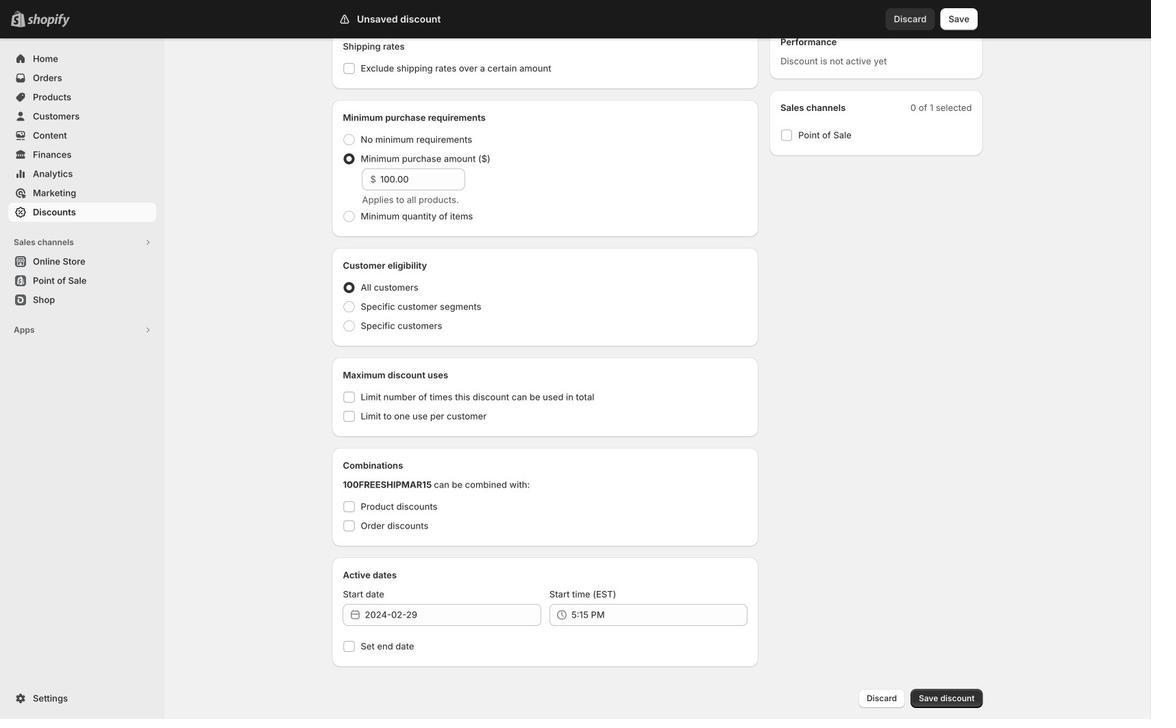 Task type: vqa. For each thing, say whether or not it's contained in the screenshot.
'Enter time' "text field"
yes



Task type: locate. For each thing, give the bounding box(es) containing it.
Enter time text field
[[571, 604, 748, 626]]



Task type: describe. For each thing, give the bounding box(es) containing it.
0.00 text field
[[380, 169, 465, 191]]

YYYY-MM-DD text field
[[365, 604, 541, 626]]

shopify image
[[27, 14, 70, 27]]



